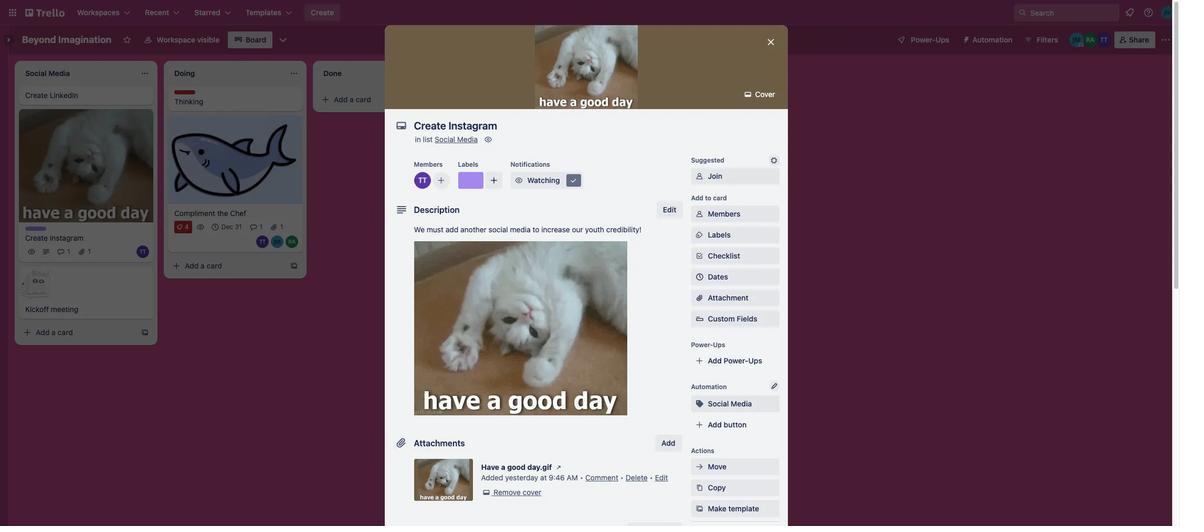 Task type: describe. For each thing, give the bounding box(es) containing it.
sm image inside automation "button"
[[958, 32, 973, 46]]

remove cover link
[[481, 488, 542, 498]]

custom fields
[[708, 315, 758, 324]]

star or unstar board image
[[123, 36, 132, 44]]

share button
[[1115, 32, 1156, 48]]

back to home image
[[25, 4, 65, 21]]

Board name text field
[[17, 32, 117, 48]]

suggested
[[691, 157, 725, 164]]

open information menu image
[[1144, 7, 1154, 18]]

cover
[[523, 488, 542, 497]]

thoughts thinking
[[174, 90, 203, 106]]

add power-ups
[[708, 357, 763, 366]]

add members to card image
[[437, 175, 446, 186]]

beyond
[[22, 34, 56, 45]]

button
[[724, 421, 747, 430]]

add another list button
[[462, 61, 605, 84]]

social media link
[[435, 135, 478, 144]]

copy link
[[691, 480, 780, 497]]

card for add a card button to the top
[[356, 95, 371, 104]]

list inside button
[[526, 68, 536, 77]]

have a good day.gif
[[481, 463, 552, 472]]

filters button
[[1021, 32, 1062, 48]]

add a card button for create from template… icon
[[168, 258, 286, 275]]

sm image for join
[[695, 171, 705, 182]]

power-ups inside button
[[911, 35, 950, 44]]

added
[[481, 474, 503, 483]]

create linkedin link
[[25, 90, 147, 101]]

add another list
[[481, 68, 536, 77]]

create button
[[305, 4, 340, 21]]

attachment
[[708, 294, 749, 303]]

power-ups button
[[890, 32, 956, 48]]

remove
[[494, 488, 521, 497]]

kickoff meeting
[[25, 305, 78, 314]]

create from template… image
[[290, 262, 298, 270]]

sm image inside labels link
[[695, 230, 705, 241]]

social media button
[[691, 396, 780, 413]]

add button
[[655, 435, 682, 452]]

yesterday
[[505, 474, 539, 483]]

power- inside button
[[911, 35, 936, 44]]

create instagram
[[25, 234, 84, 243]]

imagination
[[58, 34, 112, 45]]

media inside button
[[731, 400, 752, 409]]

instagram
[[50, 234, 84, 243]]

sm image for make template
[[695, 504, 705, 515]]

custom fields button
[[691, 314, 780, 325]]

cover link
[[740, 86, 782, 103]]

we must add another social media to increase our youth credibility!
[[414, 225, 642, 234]]

dates button
[[691, 269, 780, 286]]

add power-ups link
[[691, 353, 780, 370]]

meeting
[[51, 305, 78, 314]]

dec
[[221, 223, 233, 231]]

move
[[708, 463, 727, 472]]

join link
[[691, 168, 780, 185]]

custom
[[708, 315, 735, 324]]

1 vertical spatial list
[[423, 135, 433, 144]]

automation inside "button"
[[973, 35, 1013, 44]]

sm image for move
[[695, 462, 705, 473]]

a for add a card button related to create from template… icon
[[201, 261, 205, 270]]

delete link
[[626, 474, 648, 483]]

have\_a\_good\_day.gif image
[[414, 242, 627, 416]]

a for add a card button corresponding to create from template… image
[[52, 328, 56, 337]]

make template link
[[691, 501, 780, 518]]

0 horizontal spatial ruby anderson (rubyanderson7) image
[[286, 236, 298, 248]]

filters
[[1037, 35, 1059, 44]]

jeremy miller (jeremymiller198) image
[[1162, 6, 1174, 19]]

make template
[[708, 505, 759, 514]]

am
[[567, 474, 578, 483]]

join
[[708, 172, 723, 181]]

the
[[217, 209, 228, 218]]

thoughts
[[174, 90, 203, 98]]

dates
[[708, 273, 728, 282]]

board link
[[228, 32, 273, 48]]

media
[[510, 225, 531, 234]]

in
[[415, 135, 421, 144]]

1 horizontal spatial color: purple, title: none image
[[458, 172, 483, 189]]

search image
[[1019, 8, 1027, 17]]

1 horizontal spatial ruby anderson (rubyanderson7) image
[[1083, 33, 1098, 47]]

automation button
[[958, 32, 1019, 48]]

in list social media
[[415, 135, 478, 144]]

0 horizontal spatial media
[[457, 135, 478, 144]]

color: bold red, title: "thoughts" element
[[174, 90, 203, 98]]

at
[[540, 474, 547, 483]]

0 vertical spatial jeremy miller (jeremymiller198) image
[[1070, 33, 1084, 47]]

have
[[481, 463, 500, 472]]

0 vertical spatial labels
[[458, 161, 479, 169]]

labels link
[[691, 227, 780, 244]]

2 horizontal spatial add a card
[[334, 95, 371, 104]]

cover
[[754, 90, 775, 99]]

show menu image
[[1161, 35, 1172, 45]]

compliment
[[174, 209, 215, 218]]

thinking
[[174, 97, 203, 106]]

checklist link
[[691, 248, 780, 265]]

credibility!
[[606, 225, 642, 234]]

add button
[[708, 421, 747, 430]]

delete
[[626, 474, 648, 483]]

add
[[446, 225, 459, 234]]

watching button
[[511, 172, 583, 189]]

card for add a card button corresponding to create from template… image
[[58, 328, 73, 337]]

another inside button
[[497, 68, 524, 77]]

workspace visible
[[157, 35, 220, 44]]

remove cover
[[494, 488, 542, 497]]

add a card button for create from template… image
[[19, 325, 137, 342]]

create instagram link
[[25, 233, 147, 244]]

beyond imagination
[[22, 34, 112, 45]]

chef
[[230, 209, 246, 218]]

add a card for create from template… icon
[[185, 261, 222, 270]]



Task type: locate. For each thing, give the bounding box(es) containing it.
0 horizontal spatial social
[[435, 135, 455, 144]]

day.gif
[[528, 463, 552, 472]]

0 vertical spatial media
[[457, 135, 478, 144]]

compliment the chef
[[174, 209, 246, 218]]

sm image inside "watching" button
[[569, 175, 579, 186]]

1 vertical spatial power-ups
[[691, 341, 726, 349]]

comment link
[[586, 474, 619, 483]]

1 vertical spatial add a card
[[185, 261, 222, 270]]

checklist
[[708, 252, 741, 260]]

1 horizontal spatial another
[[497, 68, 524, 77]]

workspace visible button
[[138, 32, 226, 48]]

add button button
[[691, 417, 780, 434]]

0 vertical spatial list
[[526, 68, 536, 77]]

sm image
[[958, 32, 973, 46], [743, 89, 754, 100], [483, 134, 494, 145], [769, 155, 780, 166], [569, 175, 579, 186], [695, 230, 705, 241], [695, 251, 705, 262], [554, 463, 564, 473], [695, 483, 705, 494]]

must
[[427, 225, 444, 234]]

media right in
[[457, 135, 478, 144]]

automation up social media at the right
[[691, 383, 727, 391]]

1 vertical spatial ups
[[713, 341, 726, 349]]

1 horizontal spatial labels
[[708, 231, 731, 239]]

1 vertical spatial ruby anderson (rubyanderson7) image
[[286, 236, 298, 248]]

labels down the social media link
[[458, 161, 479, 169]]

2 vertical spatial add a card button
[[19, 325, 137, 342]]

compliment the chef link
[[174, 208, 296, 219]]

color: purple, title: none image right add members to card icon
[[458, 172, 483, 189]]

0 horizontal spatial add a card
[[36, 328, 73, 337]]

2 vertical spatial ups
[[749, 357, 763, 366]]

0 horizontal spatial another
[[461, 225, 487, 234]]

0 horizontal spatial list
[[423, 135, 433, 144]]

create
[[311, 8, 334, 17], [25, 91, 48, 100], [25, 234, 48, 243]]

1 horizontal spatial list
[[526, 68, 536, 77]]

1 vertical spatial social
[[708, 400, 729, 409]]

edit button
[[657, 202, 683, 218]]

customize views image
[[278, 35, 288, 45]]

card
[[356, 95, 371, 104], [713, 194, 727, 202], [207, 261, 222, 270], [58, 328, 73, 337]]

jeremy miller (jeremymiller198) image down search 'field'
[[1070, 33, 1084, 47]]

1 vertical spatial add a card button
[[168, 258, 286, 275]]

members down the add to card
[[708, 210, 741, 218]]

ups inside button
[[936, 35, 950, 44]]

create for create linkedin
[[25, 91, 48, 100]]

sm image for watching
[[514, 175, 524, 186]]

create for create
[[311, 8, 334, 17]]

1 horizontal spatial members
[[708, 210, 741, 218]]

move link
[[691, 459, 780, 476]]

0 horizontal spatial automation
[[691, 383, 727, 391]]

1 horizontal spatial add a card
[[185, 261, 222, 270]]

linkedin
[[50, 91, 78, 100]]

Search field
[[1027, 5, 1119, 20]]

sm image inside social media button
[[695, 399, 705, 410]]

ups left automation "button"
[[936, 35, 950, 44]]

to down "join"
[[705, 194, 712, 202]]

jeremy miller (jeremymiller198) image down compliment the chef link
[[271, 236, 284, 248]]

1 horizontal spatial ups
[[749, 357, 763, 366]]

0 vertical spatial add a card
[[334, 95, 371, 104]]

create linkedin
[[25, 91, 78, 100]]

ruby anderson (rubyanderson7) image down search 'field'
[[1083, 33, 1098, 47]]

media up button
[[731, 400, 752, 409]]

0 vertical spatial create
[[311, 8, 334, 17]]

0 vertical spatial social
[[435, 135, 455, 144]]

None text field
[[409, 117, 755, 136]]

0 horizontal spatial power-
[[691, 341, 713, 349]]

0 horizontal spatial to
[[533, 225, 540, 234]]

primary element
[[0, 0, 1181, 25]]

1 vertical spatial labels
[[708, 231, 731, 239]]

edit
[[663, 205, 677, 214], [655, 474, 668, 483]]

1 horizontal spatial add a card button
[[168, 258, 286, 275]]

ups up add power-ups
[[713, 341, 726, 349]]

1 vertical spatial jeremy miller (jeremymiller198) image
[[271, 236, 284, 248]]

1 horizontal spatial power-
[[724, 357, 749, 366]]

we
[[414, 225, 425, 234]]

automation left filters button
[[973, 35, 1013, 44]]

0 vertical spatial ruby anderson (rubyanderson7) image
[[1083, 33, 1098, 47]]

a
[[350, 95, 354, 104], [201, 261, 205, 270], [52, 328, 56, 337], [501, 463, 506, 472]]

sm image inside "watching" button
[[514, 175, 524, 186]]

good
[[507, 463, 526, 472]]

sm image down notifications
[[514, 175, 524, 186]]

0 notifications image
[[1124, 6, 1137, 19]]

create inside button
[[311, 8, 334, 17]]

0 vertical spatial edit
[[663, 205, 677, 214]]

2 horizontal spatial power-
[[911, 35, 936, 44]]

sm image left social media at the right
[[695, 399, 705, 410]]

list
[[526, 68, 536, 77], [423, 135, 433, 144]]

power-ups
[[911, 35, 950, 44], [691, 341, 726, 349]]

1 vertical spatial to
[[533, 225, 540, 234]]

media
[[457, 135, 478, 144], [731, 400, 752, 409]]

0 horizontal spatial color: purple, title: none image
[[25, 227, 46, 231]]

sm image inside make template link
[[695, 504, 705, 515]]

social
[[489, 225, 508, 234]]

sm image down added at the left
[[481, 488, 492, 498]]

comment
[[586, 474, 619, 483]]

edit inside button
[[663, 205, 677, 214]]

1 horizontal spatial jeremy miller (jeremymiller198) image
[[1070, 33, 1084, 47]]

add a card for create from template… image
[[36, 328, 73, 337]]

0 vertical spatial add a card button
[[317, 91, 435, 108]]

9:46
[[549, 474, 565, 483]]

2 vertical spatial add a card
[[36, 328, 73, 337]]

jeremy miller (jeremymiller198) image
[[1070, 33, 1084, 47], [271, 236, 284, 248]]

social media
[[708, 400, 752, 409]]

card for add a card button related to create from template… icon
[[207, 261, 222, 270]]

1 vertical spatial another
[[461, 225, 487, 234]]

to right media
[[533, 225, 540, 234]]

sm image inside checklist link
[[695, 251, 705, 262]]

1 horizontal spatial media
[[731, 400, 752, 409]]

2 vertical spatial create
[[25, 234, 48, 243]]

color: purple, title: none image
[[458, 172, 483, 189], [25, 227, 46, 231]]

sm image inside members link
[[695, 209, 705, 220]]

share
[[1130, 35, 1150, 44]]

add to card
[[691, 194, 727, 202]]

template
[[729, 505, 759, 514]]

0 vertical spatial power-
[[911, 35, 936, 44]]

1 vertical spatial edit
[[655, 474, 668, 483]]

2 horizontal spatial ups
[[936, 35, 950, 44]]

1 horizontal spatial to
[[705, 194, 712, 202]]

0 vertical spatial power-ups
[[911, 35, 950, 44]]

increase
[[542, 225, 570, 234]]

workspace
[[157, 35, 195, 44]]

members up add members to card icon
[[414, 161, 443, 169]]

sm image for remove cover
[[481, 488, 492, 498]]

youth
[[585, 225, 604, 234]]

create for create instagram
[[25, 234, 48, 243]]

sm image inside join 'link'
[[695, 171, 705, 182]]

0 vertical spatial ups
[[936, 35, 950, 44]]

a for add a card button to the top
[[350, 95, 354, 104]]

0 vertical spatial to
[[705, 194, 712, 202]]

fields
[[737, 315, 758, 324]]

1 vertical spatial automation
[[691, 383, 727, 391]]

sm image inside move link
[[695, 462, 705, 473]]

0 vertical spatial automation
[[973, 35, 1013, 44]]

0 vertical spatial another
[[497, 68, 524, 77]]

ups down fields
[[749, 357, 763, 366]]

1 horizontal spatial automation
[[973, 35, 1013, 44]]

0 horizontal spatial ups
[[713, 341, 726, 349]]

ruby anderson (rubyanderson7) image
[[1083, 33, 1098, 47], [286, 236, 298, 248]]

0 vertical spatial color: purple, title: none image
[[458, 172, 483, 189]]

add
[[481, 68, 495, 77], [334, 95, 348, 104], [691, 194, 704, 202], [185, 261, 199, 270], [36, 328, 50, 337], [708, 357, 722, 366], [708, 421, 722, 430], [662, 439, 676, 448]]

social inside button
[[708, 400, 729, 409]]

kickoff
[[25, 305, 49, 314]]

31
[[235, 223, 242, 231]]

sm image down 'actions'
[[695, 462, 705, 473]]

to
[[705, 194, 712, 202], [533, 225, 540, 234]]

1 vertical spatial power-
[[691, 341, 713, 349]]

make
[[708, 505, 727, 514]]

sm image left "join"
[[695, 171, 705, 182]]

terry turtle (terryturtle) image
[[1097, 33, 1112, 47], [414, 172, 431, 189], [256, 236, 269, 248], [137, 246, 149, 259]]

0 horizontal spatial jeremy miller (jeremymiller198) image
[[271, 236, 284, 248]]

visible
[[197, 35, 220, 44]]

attachments
[[414, 439, 465, 449]]

dec 31
[[221, 223, 242, 231]]

sm image inside the copy link
[[695, 483, 705, 494]]

sm image down the add to card
[[695, 209, 705, 220]]

members link
[[691, 206, 780, 223]]

labels up checklist
[[708, 231, 731, 239]]

color: purple, title: none image up create instagram
[[25, 227, 46, 231]]

social right in
[[435, 135, 455, 144]]

1 horizontal spatial social
[[708, 400, 729, 409]]

automation
[[973, 35, 1013, 44], [691, 383, 727, 391]]

create from template… image
[[141, 329, 149, 337]]

sm image inside cover link
[[743, 89, 754, 100]]

4
[[185, 223, 189, 231]]

sm image
[[695, 171, 705, 182], [514, 175, 524, 186], [695, 209, 705, 220], [695, 399, 705, 410], [695, 462, 705, 473], [481, 488, 492, 498], [695, 504, 705, 515]]

0 vertical spatial members
[[414, 161, 443, 169]]

copy
[[708, 484, 726, 493]]

social
[[435, 135, 455, 144], [708, 400, 729, 409]]

1 vertical spatial media
[[731, 400, 752, 409]]

power-
[[911, 35, 936, 44], [691, 341, 713, 349], [724, 357, 749, 366]]

0 horizontal spatial add a card button
[[19, 325, 137, 342]]

description
[[414, 205, 460, 215]]

0 horizontal spatial labels
[[458, 161, 479, 169]]

0 horizontal spatial power-ups
[[691, 341, 726, 349]]

add a card
[[334, 95, 371, 104], [185, 261, 222, 270], [36, 328, 73, 337]]

social up the add button
[[708, 400, 729, 409]]

1 horizontal spatial power-ups
[[911, 35, 950, 44]]

2 vertical spatial power-
[[724, 357, 749, 366]]

edit link
[[655, 474, 668, 483]]

watching
[[528, 176, 560, 185]]

add a card button
[[317, 91, 435, 108], [168, 258, 286, 275], [19, 325, 137, 342]]

kickoff meeting link
[[25, 305, 147, 315]]

1 vertical spatial color: purple, title: none image
[[25, 227, 46, 231]]

1 vertical spatial members
[[708, 210, 741, 218]]

ups
[[936, 35, 950, 44], [713, 341, 726, 349], [749, 357, 763, 366]]

sm image for members
[[695, 209, 705, 220]]

ruby anderson (rubyanderson7) image up create from template… icon
[[286, 236, 298, 248]]

0 horizontal spatial members
[[414, 161, 443, 169]]

added yesterday at 9:46 am
[[481, 474, 578, 483]]

sm image left make
[[695, 504, 705, 515]]

1 vertical spatial create
[[25, 91, 48, 100]]

Dec 31 checkbox
[[209, 221, 245, 234]]

2 horizontal spatial add a card button
[[317, 91, 435, 108]]



Task type: vqa. For each thing, say whether or not it's contained in the screenshot.
middle Power-
yes



